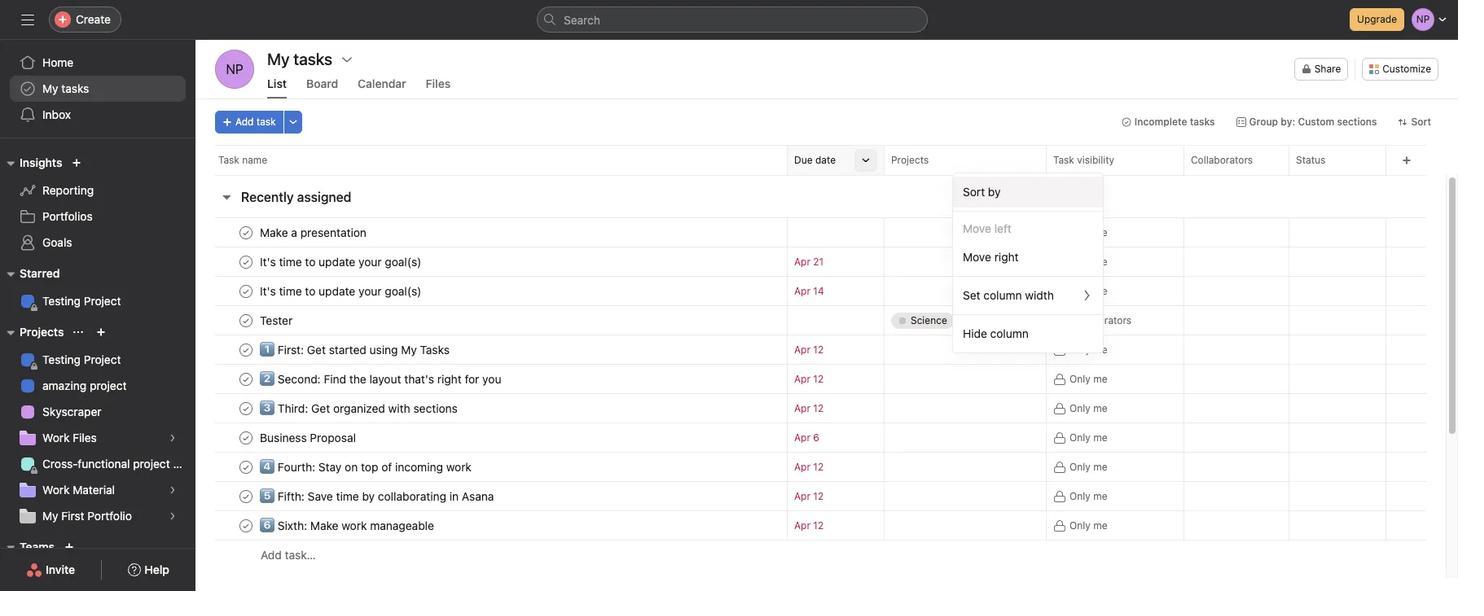 Task type: vqa. For each thing, say whether or not it's contained in the screenshot.
list box
no



Task type: locate. For each thing, give the bounding box(es) containing it.
5 me from the top
[[1093, 373, 1108, 385]]

completed checkbox for tester text field
[[236, 311, 256, 330]]

project left plan
[[133, 457, 170, 471]]

1 apr from the top
[[794, 256, 811, 268]]

1 work from the top
[[42, 431, 70, 445]]

1 vertical spatial move
[[963, 250, 991, 264]]

completed image inside 6️⃣ sixth: make work manageable cell
[[236, 516, 256, 536]]

7 only from the top
[[1070, 431, 1091, 444]]

inbox
[[42, 108, 71, 121]]

testing project inside projects element
[[42, 353, 121, 367]]

6 me from the top
[[1093, 402, 1108, 414]]

6 completed checkbox from the top
[[236, 487, 256, 506]]

6 only me from the top
[[1070, 402, 1108, 414]]

add
[[235, 116, 254, 128], [261, 548, 282, 562]]

collaborators row
[[196, 305, 1446, 336]]

only me for business proposal cell
[[1070, 431, 1108, 444]]

task…
[[285, 548, 316, 562]]

3 completed image from the top
[[236, 369, 256, 389]]

completed checkbox inside 1️⃣ first: get started using my tasks cell
[[236, 340, 256, 360]]

completed image inside "3️⃣ third: get organized with sections" cell
[[236, 399, 256, 418]]

1 only from the top
[[1070, 226, 1091, 238]]

4 completed checkbox from the top
[[236, 428, 256, 448]]

2 show options image from the left
[[1023, 156, 1033, 165]]

0 horizontal spatial files
[[73, 431, 97, 445]]

completed image inside 5️⃣ fifth: save time by collaborating in asana cell
[[236, 487, 256, 506]]

completed checkbox for "3️⃣ third: get organized with sections" text box
[[236, 399, 256, 418]]

apr
[[794, 256, 811, 268], [794, 285, 811, 297], [794, 344, 811, 356], [794, 373, 811, 385], [794, 402, 811, 415], [794, 432, 811, 444], [794, 461, 811, 473], [794, 490, 811, 503], [794, 520, 811, 532]]

only me for 4️⃣ fourth: stay on top of incoming work cell
[[1070, 461, 1108, 473]]

2️⃣ second: find the layout that's right for you cell
[[196, 364, 788, 394]]

1 horizontal spatial sort
[[1411, 116, 1431, 128]]

2 me from the top
[[1093, 255, 1108, 268]]

apr for business proposal cell
[[794, 432, 811, 444]]

work files link
[[10, 425, 186, 451]]

testing project inside starred element
[[42, 294, 121, 308]]

collaborators
[[1191, 154, 1253, 166], [1070, 314, 1132, 326]]

9 only me from the top
[[1070, 490, 1108, 502]]

sort
[[1411, 116, 1431, 128], [963, 185, 985, 199]]

collaborators inside row
[[1070, 314, 1132, 326]]

show options image
[[861, 156, 871, 165], [1023, 156, 1033, 165]]

0 horizontal spatial tasks
[[61, 81, 89, 95]]

1 vertical spatial my
[[42, 509, 58, 523]]

only for business proposal cell
[[1070, 431, 1091, 444]]

0 horizontal spatial task
[[218, 154, 239, 166]]

testing inside starred element
[[42, 294, 81, 308]]

apr for 2️⃣ second: find the layout that's right for you cell
[[794, 373, 811, 385]]

sort inside menu item
[[963, 185, 985, 199]]

my inside "link"
[[42, 509, 58, 523]]

12 for "3️⃣ third: get organized with sections" cell
[[813, 402, 824, 415]]

1 completed image from the top
[[236, 223, 256, 242]]

5 completed checkbox from the top
[[236, 516, 256, 536]]

1 vertical spatial work
[[42, 483, 70, 497]]

It's time to update your goal(s) text field
[[257, 254, 426, 270]]

see details, work files image
[[168, 433, 178, 443]]

tasks inside global element
[[61, 81, 89, 95]]

Search tasks, projects, and more text field
[[537, 7, 928, 33]]

help
[[144, 563, 169, 577]]

3 only me from the top
[[1070, 285, 1108, 297]]

1 show options image from the left
[[861, 156, 871, 165]]

add left task
[[235, 116, 254, 128]]

show options, current sort, top image
[[74, 327, 83, 337]]

project up new project or portfolio 'icon'
[[84, 294, 121, 308]]

0 vertical spatial project
[[84, 294, 121, 308]]

completed image
[[236, 281, 256, 301], [236, 311, 256, 330], [236, 340, 256, 360]]

completed image for make a presentation text box
[[236, 223, 256, 242]]

4 12 from the top
[[813, 461, 824, 473]]

hide
[[963, 327, 987, 341]]

0 vertical spatial column
[[984, 288, 1022, 302]]

1 it's time to update your goal(s) cell from the top
[[196, 247, 788, 277]]

move left "right"
[[963, 250, 991, 264]]

6 12 from the top
[[813, 520, 824, 532]]

work up cross-
[[42, 431, 70, 445]]

completed image inside tester cell
[[236, 311, 256, 330]]

column right set
[[984, 288, 1022, 302]]

2 it's time to update your goal(s) cell from the top
[[196, 276, 788, 306]]

0 vertical spatial testing project link
[[10, 288, 186, 314]]

9 apr from the top
[[794, 520, 811, 532]]

task left visibility
[[1053, 154, 1074, 166]]

0 vertical spatial move
[[963, 222, 991, 235]]

only me inside row
[[1070, 226, 1108, 238]]

1 me from the top
[[1093, 226, 1108, 238]]

2 testing project from the top
[[42, 353, 121, 367]]

1 vertical spatial sort
[[963, 185, 985, 199]]

completed image inside 1️⃣ first: get started using my tasks cell
[[236, 340, 256, 360]]

insights element
[[0, 148, 196, 259]]

task for task visibility
[[1053, 154, 1074, 166]]

projects inside projects dropdown button
[[20, 325, 64, 339]]

testing project link up new project or portfolio 'icon'
[[10, 288, 186, 314]]

right
[[994, 250, 1019, 264]]

completed image
[[236, 223, 256, 242], [236, 252, 256, 272], [236, 369, 256, 389], [236, 399, 256, 418], [236, 428, 256, 448], [236, 457, 256, 477], [236, 487, 256, 506], [236, 516, 256, 536]]

1 testing project link from the top
[[10, 288, 186, 314]]

my for my first portfolio
[[42, 509, 58, 523]]

it's time to update your goal(s) cell up tester cell
[[196, 247, 788, 277]]

testing project up show options, current sort, top image
[[42, 294, 121, 308]]

show options image for projects
[[1023, 156, 1033, 165]]

completed image for apr 12
[[236, 340, 256, 360]]

project
[[84, 294, 121, 308], [84, 353, 121, 367]]

1 apr 12 from the top
[[794, 344, 824, 356]]

show options image right date at right
[[861, 156, 871, 165]]

work inside work material link
[[42, 483, 70, 497]]

2️⃣ Second: Find the layout that's right for you text field
[[257, 371, 506, 387]]

move inside menu item
[[963, 222, 991, 235]]

1 move from the top
[[963, 222, 991, 235]]

global element
[[0, 40, 196, 138]]

task name column header
[[215, 145, 792, 175]]

1 vertical spatial column
[[990, 327, 1029, 341]]

only for 4️⃣ fourth: stay on top of incoming work cell
[[1070, 461, 1091, 473]]

0 vertical spatial testing project
[[42, 294, 121, 308]]

1 only me from the top
[[1070, 226, 1108, 238]]

functional
[[78, 457, 130, 471]]

due date
[[794, 154, 836, 166]]

8 only from the top
[[1070, 461, 1091, 473]]

completed image inside 4️⃣ fourth: stay on top of incoming work cell
[[236, 457, 256, 477]]

testing project
[[42, 294, 121, 308], [42, 353, 121, 367]]

column
[[984, 288, 1022, 302], [990, 327, 1029, 341]]

list link
[[267, 77, 287, 99]]

completed image for 4️⃣ fourth: stay on top of incoming work text box
[[236, 457, 256, 477]]

6️⃣ Sixth: Make work manageable text field
[[257, 518, 439, 534]]

1 completed checkbox from the top
[[236, 223, 256, 242]]

only me
[[1070, 226, 1108, 238], [1070, 255, 1108, 268], [1070, 285, 1108, 297], [1070, 343, 1108, 356], [1070, 373, 1108, 385], [1070, 402, 1108, 414], [1070, 431, 1108, 444], [1070, 461, 1108, 473], [1070, 490, 1108, 502], [1070, 519, 1108, 532]]

Completed checkbox
[[236, 223, 256, 242], [236, 252, 256, 272], [236, 311, 256, 330], [236, 399, 256, 418], [236, 516, 256, 536]]

0 horizontal spatial projects
[[20, 325, 64, 339]]

completed checkbox inside 6️⃣ sixth: make work manageable cell
[[236, 516, 256, 536]]

task left name
[[218, 154, 239, 166]]

1 horizontal spatial files
[[426, 77, 451, 90]]

files down "skyscraper" link
[[73, 431, 97, 445]]

completed image for the 2️⃣ second: find the layout that's right for you text box
[[236, 369, 256, 389]]

0 vertical spatial testing
[[42, 294, 81, 308]]

1 testing from the top
[[42, 294, 81, 308]]

starred button
[[0, 264, 60, 284]]

see details, my first portfolio image
[[168, 512, 178, 521]]

tasks
[[61, 81, 89, 95], [1190, 116, 1215, 128]]

projects
[[891, 154, 929, 166], [20, 325, 64, 339]]

sort inside popup button
[[1411, 116, 1431, 128]]

12 for 1️⃣ first: get started using my tasks cell
[[813, 344, 824, 356]]

4️⃣ fourth: stay on top of incoming work cell
[[196, 452, 788, 482]]

invite
[[46, 563, 75, 577]]

0 vertical spatial sort
[[1411, 116, 1431, 128]]

1 vertical spatial collaborators
[[1070, 314, 1132, 326]]

testing project link down new project or portfolio 'icon'
[[10, 347, 186, 373]]

inbox link
[[10, 102, 186, 128]]

files right calendar
[[426, 77, 451, 90]]

insights button
[[0, 153, 62, 173]]

2 12 from the top
[[813, 373, 824, 385]]

completed image inside business proposal cell
[[236, 428, 256, 448]]

6 completed image from the top
[[236, 457, 256, 477]]

me for 5️⃣ fifth: save time by collaborating in asana cell
[[1093, 490, 1108, 502]]

0 vertical spatial work
[[42, 431, 70, 445]]

1 12 from the top
[[813, 344, 824, 356]]

add inside add task… button
[[261, 548, 282, 562]]

work
[[42, 431, 70, 445], [42, 483, 70, 497]]

1 vertical spatial files
[[73, 431, 97, 445]]

12 for 2️⃣ second: find the layout that's right for you cell
[[813, 373, 824, 385]]

sort for sort by
[[963, 185, 985, 199]]

completed image for business proposal text field
[[236, 428, 256, 448]]

my tasks
[[42, 81, 89, 95]]

upgrade button
[[1350, 8, 1404, 31]]

linked projects for 6️⃣ sixth: make work manageable cell
[[884, 511, 1047, 541]]

my left first
[[42, 509, 58, 523]]

9 me from the top
[[1093, 490, 1108, 502]]

7 me from the top
[[1093, 431, 1108, 444]]

completed checkbox inside 2️⃣ second: find the layout that's right for you cell
[[236, 369, 256, 389]]

only me row
[[196, 218, 1446, 248]]

10 me from the top
[[1093, 519, 1108, 532]]

completed checkbox inside business proposal cell
[[236, 428, 256, 448]]

move right
[[963, 250, 1019, 264]]

only me for 5️⃣ fifth: save time by collaborating in asana cell
[[1070, 490, 1108, 502]]

0 vertical spatial completed image
[[236, 281, 256, 301]]

3️⃣ Third: Get organized with sections text field
[[257, 400, 463, 417]]

browse teams image
[[64, 543, 74, 552]]

completed image inside make a presentation cell
[[236, 223, 256, 242]]

1 testing project from the top
[[42, 294, 121, 308]]

1 horizontal spatial tasks
[[1190, 116, 1215, 128]]

completed checkbox inside "3️⃣ third: get organized with sections" cell
[[236, 399, 256, 418]]

5 only me from the top
[[1070, 373, 1108, 385]]

me for 1️⃣ first: get started using my tasks cell
[[1093, 343, 1108, 356]]

add left task…
[[261, 548, 282, 562]]

show options image up sort by menu item
[[1023, 156, 1033, 165]]

add task… button
[[261, 547, 316, 565]]

5 12 from the top
[[813, 490, 824, 503]]

8 only me from the top
[[1070, 461, 1108, 473]]

me for 6️⃣ sixth: make work manageable cell at the bottom of page
[[1093, 519, 1108, 532]]

5️⃣ Fifth: Save time by collaborating in Asana text field
[[257, 488, 499, 505]]

5 completed image from the top
[[236, 428, 256, 448]]

testing down starred
[[42, 294, 81, 308]]

4 apr from the top
[[794, 373, 811, 385]]

starred element
[[0, 259, 196, 318]]

sort up add field image
[[1411, 116, 1431, 128]]

1 my from the top
[[42, 81, 58, 95]]

row
[[196, 145, 1458, 175], [215, 174, 1426, 176], [196, 247, 1446, 277], [196, 276, 1446, 306], [196, 335, 1446, 365], [196, 364, 1446, 394], [196, 393, 1446, 424], [196, 423, 1446, 453], [196, 452, 1446, 482], [196, 481, 1446, 512], [196, 511, 1446, 541]]

only for "3️⃣ third: get organized with sections" cell
[[1070, 402, 1091, 414]]

completed checkbox inside 5️⃣ fifth: save time by collaborating in asana cell
[[236, 487, 256, 506]]

Business Proposal text field
[[257, 430, 361, 446]]

add for add task…
[[261, 548, 282, 562]]

1 horizontal spatial task
[[1053, 154, 1074, 166]]

0 horizontal spatial show options image
[[861, 156, 871, 165]]

my for my tasks
[[42, 81, 58, 95]]

apr 12
[[794, 344, 824, 356], [794, 373, 824, 385], [794, 402, 824, 415], [794, 461, 824, 473], [794, 490, 824, 503], [794, 520, 824, 532]]

3 me from the top
[[1093, 285, 1108, 297]]

move left left
[[963, 222, 991, 235]]

0 horizontal spatial project
[[90, 379, 127, 393]]

1 project from the top
[[84, 294, 121, 308]]

1 vertical spatial testing
[[42, 353, 81, 367]]

show options image for due date
[[861, 156, 871, 165]]

completed image for 5️⃣ fifth: save time by collaborating in asana text field
[[236, 487, 256, 506]]

linked projects for business proposal cell
[[884, 423, 1047, 453]]

files
[[426, 77, 451, 90], [73, 431, 97, 445]]

new project or portfolio image
[[96, 327, 106, 337]]

0 horizontal spatial add
[[235, 116, 254, 128]]

completed checkbox for 5️⃣ fifth: save time by collaborating in asana text field
[[236, 487, 256, 506]]

Completed checkbox
[[236, 281, 256, 301], [236, 340, 256, 360], [236, 369, 256, 389], [236, 428, 256, 448], [236, 457, 256, 477], [236, 487, 256, 506]]

10 only from the top
[[1070, 519, 1091, 532]]

only for 1️⃣ first: get started using my tasks cell
[[1070, 343, 1091, 356]]

tasks for my tasks
[[61, 81, 89, 95]]

apr 12 for 6️⃣ sixth: make work manageable cell at the bottom of page
[[794, 520, 824, 532]]

2 completed image from the top
[[236, 252, 256, 272]]

testing project up amazing project
[[42, 353, 121, 367]]

add inside add task 'button'
[[235, 116, 254, 128]]

3 completed checkbox from the top
[[236, 311, 256, 330]]

8 completed image from the top
[[236, 516, 256, 536]]

project up "skyscraper" link
[[90, 379, 127, 393]]

2 work from the top
[[42, 483, 70, 497]]

0 vertical spatial tasks
[[61, 81, 89, 95]]

2 completed checkbox from the top
[[236, 252, 256, 272]]

7 apr from the top
[[794, 461, 811, 473]]

it's time to update your goal(s) cell up 1️⃣ first: get started using my tasks cell
[[196, 276, 788, 306]]

3 apr 12 from the top
[[794, 402, 824, 415]]

upgrade
[[1357, 13, 1397, 25]]

me for 4️⃣ fourth: stay on top of incoming work cell
[[1093, 461, 1108, 473]]

move for move left
[[963, 222, 991, 235]]

completed checkbox for it's time to update your goal(s) text box
[[236, 281, 256, 301]]

2 testing from the top
[[42, 353, 81, 367]]

apr 21
[[794, 256, 824, 268]]

linked projects for 4️⃣ fourth: stay on top of incoming work cell
[[884, 452, 1047, 482]]

task inside task name 'column header'
[[218, 154, 239, 166]]

1 horizontal spatial project
[[133, 457, 170, 471]]

3 completed checkbox from the top
[[236, 369, 256, 389]]

7 completed image from the top
[[236, 487, 256, 506]]

10 only me from the top
[[1070, 519, 1108, 532]]

2 apr 12 from the top
[[794, 373, 824, 385]]

work down cross-
[[42, 483, 70, 497]]

1 vertical spatial testing project
[[42, 353, 121, 367]]

4 completed checkbox from the top
[[236, 399, 256, 418]]

completed image inside 2️⃣ second: find the layout that's right for you cell
[[236, 369, 256, 389]]

0 vertical spatial projects
[[891, 154, 929, 166]]

3 only from the top
[[1070, 285, 1091, 297]]

4️⃣ Fourth: Stay on top of incoming work text field
[[257, 459, 476, 475]]

add task… row
[[196, 540, 1446, 570]]

1 vertical spatial testing project link
[[10, 347, 186, 373]]

first
[[61, 509, 84, 523]]

2 only me from the top
[[1070, 255, 1108, 268]]

completed checkbox for make a presentation text box
[[236, 223, 256, 242]]

material
[[73, 483, 115, 497]]

calendar
[[358, 77, 406, 90]]

4 completed image from the top
[[236, 399, 256, 418]]

calendar link
[[358, 77, 406, 99]]

1 vertical spatial project
[[84, 353, 121, 367]]

completed checkbox inside tester cell
[[236, 311, 256, 330]]

1 vertical spatial projects
[[20, 325, 64, 339]]

1 vertical spatial project
[[133, 457, 170, 471]]

0 horizontal spatial collaborators
[[1070, 314, 1132, 326]]

due
[[794, 154, 813, 166]]

set column width
[[963, 288, 1054, 302]]

8 me from the top
[[1093, 461, 1108, 473]]

0 vertical spatial project
[[90, 379, 127, 393]]

4 only from the top
[[1070, 343, 1091, 356]]

2 move from the top
[[963, 250, 991, 264]]

left
[[994, 222, 1012, 235]]

3 apr from the top
[[794, 344, 811, 356]]

only
[[1070, 226, 1091, 238], [1070, 255, 1091, 268], [1070, 285, 1091, 297], [1070, 343, 1091, 356], [1070, 373, 1091, 385], [1070, 402, 1091, 414], [1070, 431, 1091, 444], [1070, 461, 1091, 473], [1070, 490, 1091, 502], [1070, 519, 1091, 532]]

only me for "3️⃣ third: get organized with sections" cell
[[1070, 402, 1108, 414]]

my up the inbox
[[42, 81, 58, 95]]

2 testing project link from the top
[[10, 347, 186, 373]]

4 me from the top
[[1093, 343, 1108, 356]]

completed checkbox inside make a presentation cell
[[236, 223, 256, 242]]

0 vertical spatial my
[[42, 81, 58, 95]]

1 completed image from the top
[[236, 281, 256, 301]]

sort left by
[[963, 185, 985, 199]]

board link
[[306, 77, 338, 99]]

testing up amazing
[[42, 353, 81, 367]]

work inside work files link
[[42, 431, 70, 445]]

2 vertical spatial completed image
[[236, 340, 256, 360]]

0 horizontal spatial sort
[[963, 185, 985, 199]]

12 for 5️⃣ fifth: save time by collaborating in asana cell
[[813, 490, 824, 503]]

0 vertical spatial add
[[235, 116, 254, 128]]

2 only from the top
[[1070, 255, 1091, 268]]

collapse task list for this section image
[[220, 191, 233, 204]]

1 vertical spatial completed image
[[236, 311, 256, 330]]

move
[[963, 222, 991, 235], [963, 250, 991, 264]]

4 apr 12 from the top
[[794, 461, 824, 473]]

3 12 from the top
[[813, 402, 824, 415]]

7 only me from the top
[[1070, 431, 1108, 444]]

9 only from the top
[[1070, 490, 1091, 502]]

2 completed checkbox from the top
[[236, 340, 256, 360]]

cross-functional project plan
[[42, 457, 195, 471]]

me
[[1093, 226, 1108, 238], [1093, 255, 1108, 268], [1093, 285, 1108, 297], [1093, 343, 1108, 356], [1093, 373, 1108, 385], [1093, 402, 1108, 414], [1093, 431, 1108, 444], [1093, 461, 1108, 473], [1093, 490, 1108, 502], [1093, 519, 1108, 532]]

tasks inside dropdown button
[[1190, 116, 1215, 128]]

status
[[1296, 154, 1326, 166]]

amazing
[[42, 379, 87, 393]]

1 vertical spatial tasks
[[1190, 116, 1215, 128]]

project
[[90, 379, 127, 393], [133, 457, 170, 471]]

column right hide
[[990, 327, 1029, 341]]

3 completed image from the top
[[236, 340, 256, 360]]

only me for 6️⃣ sixth: make work manageable cell at the bottom of page
[[1070, 519, 1108, 532]]

tasks down home
[[61, 81, 89, 95]]

my inside global element
[[42, 81, 58, 95]]

1 horizontal spatial show options image
[[1023, 156, 1033, 165]]

5 only from the top
[[1070, 373, 1091, 385]]

1 horizontal spatial projects
[[891, 154, 929, 166]]

6 apr 12 from the top
[[794, 520, 824, 532]]

1️⃣ First: Get started using My Tasks text field
[[257, 342, 455, 358]]

projects button
[[0, 323, 64, 342]]

projects element
[[0, 318, 196, 533]]

1 horizontal spatial add
[[261, 548, 282, 562]]

4 only me from the top
[[1070, 343, 1108, 356]]

apr for 4️⃣ fourth: stay on top of incoming work cell
[[794, 461, 811, 473]]

completed checkbox inside 4️⃣ fourth: stay on top of incoming work cell
[[236, 457, 256, 477]]

1 completed checkbox from the top
[[236, 281, 256, 301]]

it's time to update your goal(s) cell for apr 14
[[196, 276, 788, 306]]

5 apr from the top
[[794, 402, 811, 415]]

6 only from the top
[[1070, 402, 1091, 414]]

linked projects for 5️⃣ fifth: save time by collaborating in asana cell
[[884, 481, 1047, 512]]

it's time to update your goal(s) cell
[[196, 247, 788, 277], [196, 276, 788, 306]]

sort button
[[1391, 111, 1439, 134]]

5 apr 12 from the top
[[794, 490, 824, 503]]

1 task from the left
[[218, 154, 239, 166]]

1 horizontal spatial collaborators
[[1191, 154, 1253, 166]]

tasks right incomplete
[[1190, 116, 1215, 128]]

2 my from the top
[[42, 509, 58, 523]]

1 vertical spatial add
[[261, 548, 282, 562]]

2 task from the left
[[1053, 154, 1074, 166]]

5 completed checkbox from the top
[[236, 457, 256, 477]]

my
[[42, 81, 58, 95], [42, 509, 58, 523]]

6 apr from the top
[[794, 432, 811, 444]]

testing project link
[[10, 288, 186, 314], [10, 347, 186, 373]]

row containing task name
[[196, 145, 1458, 175]]

linked projects for 3️⃣ third: get organized with sections cell
[[884, 393, 1047, 424]]

2 completed image from the top
[[236, 311, 256, 330]]

8 apr from the top
[[794, 490, 811, 503]]

project up amazing project link
[[84, 353, 121, 367]]



Task type: describe. For each thing, give the bounding box(es) containing it.
my first portfolio
[[42, 509, 132, 523]]

it's time to update your goal(s) cell for apr 21
[[196, 247, 788, 277]]

apr for 6️⃣ sixth: make work manageable cell at the bottom of page
[[794, 520, 811, 532]]

move for move right
[[963, 250, 991, 264]]

files link
[[426, 77, 451, 99]]

sort by
[[963, 185, 1001, 199]]

group by: custom sections button
[[1229, 111, 1384, 134]]

apr for 5️⃣ fifth: save time by collaborating in asana cell
[[794, 490, 811, 503]]

goals
[[42, 235, 72, 249]]

create
[[76, 12, 111, 26]]

customize
[[1383, 63, 1431, 75]]

business proposal cell
[[196, 423, 788, 453]]

me for business proposal cell
[[1093, 431, 1108, 444]]

It's time to update your goal(s) text field
[[257, 283, 426, 299]]

more actions image
[[288, 117, 298, 127]]

completed checkbox for 4️⃣ fourth: stay on top of incoming work text box
[[236, 457, 256, 477]]

me inside row
[[1093, 226, 1108, 238]]

14
[[813, 285, 824, 297]]

completed image for "3️⃣ third: get organized with sections" text box
[[236, 399, 256, 418]]

tester cell
[[196, 305, 788, 336]]

recently assigned button
[[241, 182, 352, 212]]

home
[[42, 55, 74, 69]]

0 vertical spatial collaborators
[[1191, 154, 1253, 166]]

completed image for 6️⃣ sixth: make work manageable text box
[[236, 516, 256, 536]]

task visibility
[[1053, 154, 1115, 166]]

move left
[[963, 222, 1012, 235]]

visibility
[[1077, 154, 1115, 166]]

6️⃣ sixth: make work manageable cell
[[196, 511, 788, 541]]

testing project for second the testing project link from the top
[[42, 353, 121, 367]]

by:
[[1281, 116, 1295, 128]]

add task…
[[261, 548, 316, 562]]

1️⃣ first: get started using my tasks cell
[[196, 335, 788, 365]]

files inside projects element
[[73, 431, 97, 445]]

customize button
[[1362, 58, 1439, 81]]

6
[[813, 432, 820, 444]]

custom
[[1298, 116, 1335, 128]]

completed checkbox for 6️⃣ sixth: make work manageable text box
[[236, 516, 256, 536]]

project inside starred element
[[84, 294, 121, 308]]

me for 2️⃣ second: find the layout that's right for you cell
[[1093, 373, 1108, 385]]

hide sidebar image
[[21, 13, 34, 26]]

work for work material
[[42, 483, 70, 497]]

my first portfolio link
[[10, 503, 186, 530]]

width
[[1025, 288, 1054, 302]]

set
[[963, 288, 980, 302]]

assigned
[[297, 190, 352, 204]]

group
[[1249, 116, 1278, 128]]

apr 12 for 2️⃣ second: find the layout that's right for you cell
[[794, 373, 824, 385]]

2 project from the top
[[84, 353, 121, 367]]

see details, work material image
[[168, 486, 178, 495]]

list
[[267, 77, 287, 90]]

cross-
[[42, 457, 78, 471]]

header recently assigned tree grid
[[196, 218, 1446, 570]]

incomplete tasks
[[1135, 116, 1215, 128]]

add field image
[[1402, 156, 1411, 165]]

work files
[[42, 431, 97, 445]]

apr for "3️⃣ third: get organized with sections" cell
[[794, 402, 811, 415]]

goals link
[[10, 230, 186, 256]]

amazing project link
[[10, 373, 186, 399]]

invite button
[[16, 556, 86, 585]]

reporting link
[[10, 178, 186, 204]]

show options image
[[341, 53, 354, 66]]

group by: custom sections
[[1249, 116, 1377, 128]]

completed image for it's time to update your goal(s) text field
[[236, 252, 256, 272]]

me for "3️⃣ third: get organized with sections" cell
[[1093, 402, 1108, 414]]

0 vertical spatial files
[[426, 77, 451, 90]]

column for hide
[[990, 327, 1029, 341]]

column for set
[[984, 288, 1022, 302]]

completed checkbox for the 2️⃣ second: find the layout that's right for you text box
[[236, 369, 256, 389]]

completed checkbox for business proposal text field
[[236, 428, 256, 448]]

move left menu item
[[953, 215, 1103, 242]]

create button
[[49, 7, 121, 33]]

help button
[[118, 556, 180, 585]]

date
[[815, 154, 836, 166]]

apr 14
[[794, 285, 824, 297]]

np
[[226, 62, 243, 77]]

task
[[256, 116, 276, 128]]

only for 6️⃣ sixth: make work manageable cell at the bottom of page
[[1070, 519, 1091, 532]]

home link
[[10, 50, 186, 76]]

tasks for incomplete tasks
[[1190, 116, 1215, 128]]

sort by menu item
[[953, 177, 1103, 208]]

3️⃣ third: get organized with sections cell
[[196, 393, 788, 424]]

hide column
[[963, 327, 1029, 341]]

cross-functional project plan link
[[10, 451, 195, 477]]

name
[[242, 154, 267, 166]]

apr 12 for 4️⃣ fourth: stay on top of incoming work cell
[[794, 461, 824, 473]]

testing project link inside starred element
[[10, 288, 186, 314]]

share
[[1315, 63, 1341, 75]]

apr 12 for 5️⃣ fifth: save time by collaborating in asana cell
[[794, 490, 824, 503]]

board
[[306, 77, 338, 90]]

completed image for apr 14
[[236, 281, 256, 301]]

testing project for the testing project link within starred element
[[42, 294, 121, 308]]

my tasks link
[[10, 76, 186, 102]]

new image
[[72, 158, 82, 168]]

share button
[[1294, 58, 1348, 81]]

make a presentation cell
[[196, 218, 788, 248]]

only me for 2️⃣ second: find the layout that's right for you cell
[[1070, 373, 1108, 385]]

only for 5️⃣ fifth: save time by collaborating in asana cell
[[1070, 490, 1091, 502]]

portfolios link
[[10, 204, 186, 230]]

apr 12 for "3️⃣ third: get organized with sections" cell
[[794, 402, 824, 415]]

sections
[[1337, 116, 1377, 128]]

portfolio
[[87, 509, 132, 523]]

completed checkbox for 1️⃣ first: get started using my tasks text field
[[236, 340, 256, 360]]

teams
[[20, 540, 55, 554]]

testing inside projects element
[[42, 353, 81, 367]]

only for 2️⃣ second: find the layout that's right for you cell
[[1070, 373, 1091, 385]]

only me for 1️⃣ first: get started using my tasks cell
[[1070, 343, 1108, 356]]

work material
[[42, 483, 115, 497]]

by
[[988, 185, 1001, 199]]

5️⃣ fifth: save time by collaborating in asana cell
[[196, 481, 788, 512]]

21
[[813, 256, 824, 268]]

apr 6
[[794, 432, 820, 444]]

work material link
[[10, 477, 186, 503]]

Make a presentation text field
[[257, 224, 371, 241]]

starred
[[20, 266, 60, 280]]

linked projects for 2️⃣ second: find the layout that's right for you cell
[[884, 364, 1047, 394]]

only inside row
[[1070, 226, 1091, 238]]

apr 12 for 1️⃣ first: get started using my tasks cell
[[794, 344, 824, 356]]

amazing project
[[42, 379, 127, 393]]

reporting
[[42, 183, 94, 197]]

completed checkbox for it's time to update your goal(s) text field
[[236, 252, 256, 272]]

2 apr from the top
[[794, 285, 811, 297]]

incomplete
[[1135, 116, 1187, 128]]

apr for 1️⃣ first: get started using my tasks cell
[[794, 344, 811, 356]]

task for task name
[[218, 154, 239, 166]]

task name
[[218, 154, 267, 166]]

my tasks
[[267, 50, 332, 68]]

skyscraper
[[42, 405, 101, 419]]

add for add task
[[235, 116, 254, 128]]

sort for sort
[[1411, 116, 1431, 128]]

add task button
[[215, 111, 283, 134]]

portfolios
[[42, 209, 93, 223]]

12 for 6️⃣ sixth: make work manageable cell at the bottom of page
[[813, 520, 824, 532]]

incomplete tasks button
[[1114, 111, 1222, 134]]

recently assigned
[[241, 190, 352, 204]]

Tester text field
[[257, 312, 298, 329]]

12 for 4️⃣ fourth: stay on top of incoming work cell
[[813, 461, 824, 473]]

skyscraper link
[[10, 399, 186, 425]]

add task
[[235, 116, 276, 128]]

teams button
[[0, 538, 55, 557]]

insights
[[20, 156, 62, 169]]

plan
[[173, 457, 195, 471]]

work for work files
[[42, 431, 70, 445]]



